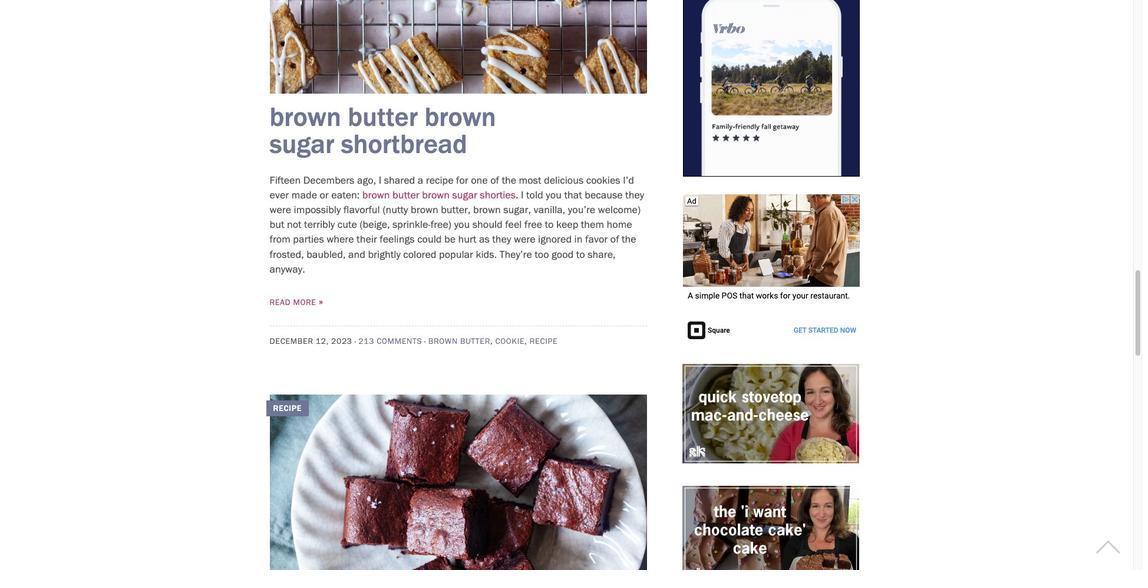Task type: vqa. For each thing, say whether or not it's contained in the screenshot.
SHARED
yes



Task type: locate. For each thing, give the bounding box(es) containing it.
0 vertical spatial you
[[546, 188, 562, 201]]

1 horizontal spatial to
[[576, 248, 585, 261]]

of
[[490, 174, 499, 187], [610, 233, 619, 246]]

were down the ever
[[270, 203, 291, 216]]

you up hurt
[[454, 218, 470, 231]]

1 vertical spatial i
[[521, 188, 524, 201]]

1 horizontal spatial the
[[622, 233, 636, 246]]

and
[[348, 248, 365, 261]]

recipe
[[426, 174, 453, 187]]

not
[[287, 218, 301, 231]]

free)
[[431, 218, 451, 231]]

0 vertical spatial were
[[270, 203, 291, 216]]

one
[[471, 174, 488, 187]]

i
[[379, 174, 381, 187], [521, 188, 524, 201]]

read
[[270, 298, 291, 308]]

but
[[270, 218, 284, 231]]

of inside . i told you that because they were impossibly flavorful (nutty brown butter, brown sugar, vanilla, you're welcome) but not terribly cute (beige, sprinkle-free) you should feel free to keep them home from parties where their feelings could be hurt as they were ignored in favor of the frosted, baubled, and brightly colored popular kids. they're too good to share, anyway.
[[610, 233, 619, 246]]

12,
[[316, 337, 329, 347]]

i right .
[[521, 188, 524, 201]]

home
[[607, 218, 632, 231]]

213
[[358, 337, 374, 347]]

, left cookie
[[490, 337, 493, 347]]

(nutty
[[383, 203, 408, 216]]

0 vertical spatial i
[[379, 174, 381, 187]]

i right "ago,"
[[379, 174, 381, 187]]

0 horizontal spatial the
[[502, 174, 516, 187]]

0 horizontal spatial were
[[270, 203, 291, 216]]

eaten:
[[331, 188, 360, 201]]

1 horizontal spatial i
[[521, 188, 524, 201]]

2 advertisement element from the top
[[683, 194, 860, 342]]

0 vertical spatial to
[[545, 218, 554, 231]]

butter
[[348, 100, 418, 133], [392, 188, 419, 201]]

to down the in
[[576, 248, 585, 261]]

,
[[490, 337, 493, 347], [525, 337, 527, 347]]

0 horizontal spatial i
[[379, 174, 381, 187]]

to down vanilla,
[[545, 218, 554, 231]]

butter inside 'brown butter brown sugar shortbread'
[[348, 100, 418, 133]]

1 horizontal spatial ,
[[525, 337, 527, 347]]

1 horizontal spatial were
[[514, 233, 535, 246]]

keep
[[556, 218, 578, 231]]

1 advertisement element from the top
[[683, 0, 860, 177]]

1 vertical spatial they
[[492, 233, 511, 246]]

most
[[519, 174, 541, 187]]

of up shorties
[[490, 174, 499, 187]]

brown
[[270, 100, 341, 133], [425, 100, 496, 133], [362, 188, 390, 201], [422, 188, 450, 201], [411, 203, 438, 216], [473, 203, 501, 216]]

0 vertical spatial the
[[502, 174, 516, 187]]

0 vertical spatial they
[[625, 188, 644, 201]]

of inside fifteen decembers ago, i shared a recipe for one of the most delicious cookies i'd ever made or eaten:
[[490, 174, 499, 187]]

0 vertical spatial advertisement element
[[683, 0, 860, 177]]

1 vertical spatial to
[[576, 248, 585, 261]]

, right butter
[[525, 337, 527, 347]]

fifteen
[[270, 174, 301, 187]]

in
[[574, 233, 583, 246]]

popular
[[439, 248, 473, 261]]

i inside fifteen decembers ago, i shared a recipe for one of the most delicious cookies i'd ever made or eaten:
[[379, 174, 381, 187]]

they down i'd
[[625, 188, 644, 201]]

brown butter brown sugar shortbread
[[270, 100, 496, 160]]

were down free
[[514, 233, 535, 246]]

you up vanilla,
[[546, 188, 562, 201]]

1 vertical spatial recipe link
[[266, 395, 647, 570]]

to
[[545, 218, 554, 231], [576, 248, 585, 261]]

decembers
[[303, 174, 354, 187]]

that
[[564, 188, 582, 201]]

they right as on the left top of page
[[492, 233, 511, 246]]

favor
[[585, 233, 608, 246]]

they
[[625, 188, 644, 201], [492, 233, 511, 246]]

0 vertical spatial recipe
[[530, 337, 558, 347]]

free
[[524, 218, 542, 231]]

butter for sugar shortbread
[[348, 100, 418, 133]]

0 vertical spatial butter
[[348, 100, 418, 133]]

0 horizontal spatial of
[[490, 174, 499, 187]]

them
[[581, 218, 604, 231]]

i'd
[[623, 174, 634, 187]]

the up .
[[502, 174, 516, 187]]

baubled,
[[307, 248, 346, 261]]

1 horizontal spatial you
[[546, 188, 562, 201]]

0 horizontal spatial they
[[492, 233, 511, 246]]

1 horizontal spatial of
[[610, 233, 619, 246]]

the
[[502, 174, 516, 187], [622, 233, 636, 246]]

you
[[546, 188, 562, 201], [454, 218, 470, 231]]

of down 'home'
[[610, 233, 619, 246]]

1 vertical spatial the
[[622, 233, 636, 246]]

0 vertical spatial of
[[490, 174, 499, 187]]

december
[[270, 337, 313, 347]]

(beige,
[[360, 218, 390, 231]]

1 vertical spatial were
[[514, 233, 535, 246]]

advertisement element
[[683, 0, 860, 177], [683, 194, 860, 342]]

as
[[479, 233, 490, 246]]

flavorful
[[344, 203, 380, 216]]

kids.
[[476, 248, 497, 261]]

hurt
[[458, 233, 476, 246]]

0 horizontal spatial recipe
[[273, 404, 302, 414]]

None search field
[[55, 28, 1044, 64]]

read more »
[[270, 294, 323, 309]]

december 12, 2023
[[270, 337, 352, 347]]

where
[[327, 233, 354, 246]]

anyway.
[[270, 263, 305, 276]]

i inside . i told you that because they were impossibly flavorful (nutty brown butter, brown sugar, vanilla, you're welcome) but not terribly cute (beige, sprinkle-free) you should feel free to keep them home from parties where their feelings could be hurt as they were ignored in favor of the frosted, baubled, and brightly colored popular kids. they're too good to share, anyway.
[[521, 188, 524, 201]]

1 vertical spatial butter
[[392, 188, 419, 201]]

1 vertical spatial of
[[610, 233, 619, 246]]

made
[[292, 188, 317, 201]]

their
[[357, 233, 377, 246]]

more
[[293, 298, 316, 308]]

share,
[[588, 248, 616, 261]]

or
[[320, 188, 329, 201]]

1 vertical spatial you
[[454, 218, 470, 231]]

recipe
[[530, 337, 558, 347], [273, 404, 302, 414]]

vanilla,
[[534, 203, 565, 216]]

0 horizontal spatial ,
[[490, 337, 493, 347]]

0 horizontal spatial you
[[454, 218, 470, 231]]

the down 'home'
[[622, 233, 636, 246]]

1 vertical spatial advertisement element
[[683, 194, 860, 342]]

recipe link
[[530, 337, 558, 347], [266, 395, 647, 570]]

for
[[456, 174, 468, 187]]



Task type: describe. For each thing, give the bounding box(es) containing it.
1 horizontal spatial recipe
[[530, 337, 558, 347]]

shorties
[[480, 188, 516, 201]]

brown butter , cookie , recipe
[[428, 337, 558, 347]]

1 horizontal spatial they
[[625, 188, 644, 201]]

cookie
[[495, 337, 525, 347]]

cute
[[338, 218, 357, 231]]

from
[[270, 233, 290, 246]]

sprinkle-
[[392, 218, 431, 231]]

the inside fifteen decembers ago, i shared a recipe for one of the most delicious cookies i'd ever made or eaten:
[[502, 174, 516, 187]]

terribly
[[304, 218, 335, 231]]

should
[[472, 218, 502, 231]]

parties
[[293, 233, 324, 246]]

too
[[535, 248, 549, 261]]

brown
[[428, 337, 458, 347]]

cookie link
[[495, 337, 525, 347]]

brown butter brown sugar shorties
[[362, 188, 516, 201]]

they're
[[500, 248, 532, 261]]

butter
[[460, 337, 490, 347]]

welcome)
[[598, 203, 641, 216]]

told
[[526, 188, 543, 201]]

because
[[585, 188, 623, 201]]

sugar shortbread
[[270, 127, 467, 160]]

213 comments link
[[358, 337, 422, 347]]

1 vertical spatial recipe
[[273, 404, 302, 414]]

. i told you that because they were impossibly flavorful (nutty brown butter, brown sugar, vanilla, you're welcome) but not terribly cute (beige, sprinkle-free) you should feel free to keep them home from parties where their feelings could be hurt as they were ignored in favor of the frosted, baubled, and brightly colored popular kids. they're too good to share, anyway.
[[270, 188, 644, 276]]

good
[[552, 248, 574, 261]]

»
[[319, 294, 323, 309]]

ago,
[[357, 174, 376, 187]]

sugar,
[[503, 203, 531, 216]]

delicious
[[544, 174, 584, 187]]

ignored
[[538, 233, 572, 246]]

2 , from the left
[[525, 337, 527, 347]]

1 , from the left
[[490, 337, 493, 347]]

brown butter link
[[428, 337, 490, 347]]

brown butter brown sugar shortbread link
[[270, 100, 496, 160]]

fifteen decembers ago, i shared a recipe for one of the most delicious cookies i'd ever made or eaten:
[[270, 174, 634, 201]]

feelings
[[380, 233, 415, 246]]

213 comments
[[358, 337, 422, 347]]

sugar
[[452, 188, 477, 201]]

butter for sugar
[[392, 188, 419, 201]]

colored
[[403, 248, 436, 261]]

a
[[418, 174, 423, 187]]

cookies
[[586, 174, 620, 187]]

2023
[[331, 337, 352, 347]]

butter,
[[441, 203, 471, 216]]

frosted,
[[270, 248, 304, 261]]

feel
[[505, 218, 522, 231]]

shared
[[384, 174, 415, 187]]

0 horizontal spatial to
[[545, 218, 554, 231]]

0 vertical spatial recipe link
[[530, 337, 558, 347]]

brightly
[[368, 248, 401, 261]]

impossibly
[[294, 203, 341, 216]]

be
[[444, 233, 456, 246]]

you're
[[568, 203, 595, 216]]

could
[[417, 233, 442, 246]]

comments
[[377, 337, 422, 347]]

ever
[[270, 188, 289, 201]]

the inside . i told you that because they were impossibly flavorful (nutty brown butter, brown sugar, vanilla, you're welcome) but not terribly cute (beige, sprinkle-free) you should feel free to keep them home from parties where their feelings could be hurt as they were ignored in favor of the frosted, baubled, and brightly colored popular kids. they're too good to share, anyway.
[[622, 233, 636, 246]]

brown butter brown sugar shorties link
[[362, 188, 516, 201]]

.
[[516, 188, 518, 201]]



